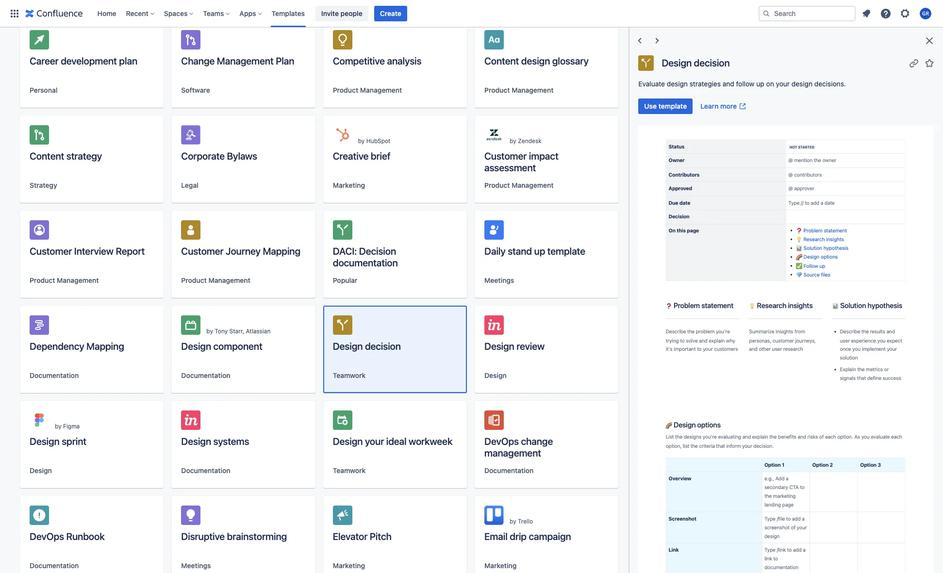 Task type: vqa. For each thing, say whether or not it's contained in the screenshot.
is
no



Task type: locate. For each thing, give the bounding box(es) containing it.
documentation button for component
[[181, 371, 230, 381]]

elevator pitch
[[333, 531, 392, 542]]

use template
[[644, 102, 687, 110]]

management
[[217, 55, 274, 67], [360, 86, 402, 94], [512, 86, 554, 94], [512, 181, 554, 189], [57, 276, 99, 284], [209, 276, 250, 284]]

marketing down email
[[485, 562, 517, 570]]

management for competitive analysis
[[360, 86, 402, 94]]

customer for customer impact assessment
[[485, 151, 527, 162]]

mapping right journey
[[263, 246, 301, 257]]

0 horizontal spatial content
[[30, 151, 64, 162]]

recent
[[126, 9, 148, 17]]

banner
[[0, 0, 943, 27]]

product management down content design glossary
[[485, 86, 554, 94]]

1 vertical spatial teamwork
[[333, 467, 366, 475]]

1 horizontal spatial decision
[[694, 57, 730, 68]]

product management button for journey
[[181, 276, 250, 285]]

marketing for email
[[485, 562, 517, 570]]

documentation button down devops runbook
[[30, 561, 79, 571]]

0 vertical spatial content
[[485, 55, 519, 67]]

sprint
[[62, 436, 86, 447]]

0 vertical spatial meetings button
[[485, 276, 514, 285]]

product management button down content design glossary
[[485, 85, 554, 95]]

customer left the interview
[[30, 246, 72, 257]]

teamwork button
[[333, 371, 366, 381], [333, 466, 366, 476]]

1 teamwork button from the top
[[333, 371, 366, 381]]

meetings button for disruptive
[[181, 561, 211, 571]]

documentation button down design systems
[[181, 466, 230, 476]]

create
[[380, 9, 401, 17]]

2 horizontal spatial design
[[792, 80, 813, 88]]

0 vertical spatial design decision
[[662, 57, 730, 68]]

management down customer journey mapping
[[209, 276, 250, 284]]

template right stand in the right top of the page
[[547, 246, 585, 257]]

2 teamwork button from the top
[[333, 466, 366, 476]]

review
[[517, 341, 545, 352]]

management for customer journey mapping
[[209, 276, 250, 284]]

documentation down the design component at left bottom
[[181, 371, 230, 380]]

1 vertical spatial content
[[30, 151, 64, 162]]

1 vertical spatial design button
[[30, 466, 52, 476]]

product management button
[[333, 85, 402, 95], [485, 85, 554, 95], [485, 181, 554, 190], [30, 276, 99, 285], [181, 276, 250, 285]]

1 horizontal spatial content
[[485, 55, 519, 67]]

product management button down competitive
[[333, 85, 402, 95]]

0 vertical spatial teamwork button
[[333, 371, 366, 381]]

competitive
[[333, 55, 385, 67]]

runbook
[[66, 531, 105, 542]]

0 vertical spatial up
[[757, 80, 765, 88]]

devops up management in the bottom of the page
[[485, 436, 519, 447]]

teamwork
[[333, 371, 366, 380], [333, 467, 366, 475]]

marketing button
[[333, 181, 365, 190], [333, 561, 365, 571], [485, 561, 517, 571]]

documentation for runbook
[[30, 562, 79, 570]]

your right on
[[776, 80, 790, 88]]

management down 'customer interview report'
[[57, 276, 99, 284]]

1 horizontal spatial design button
[[485, 371, 507, 381]]

marketing button down elevator
[[333, 561, 365, 571]]

design sprint
[[30, 436, 86, 447]]

dependency
[[30, 341, 84, 352]]

product for customer interview report
[[30, 276, 55, 284]]

corporate
[[181, 151, 225, 162]]

up
[[757, 80, 765, 88], [534, 246, 545, 257]]

customer inside customer impact assessment
[[485, 151, 527, 162]]

documentation button for runbook
[[30, 561, 79, 571]]

share link image left star design decision image
[[908, 57, 920, 69]]

product management button down 'customer interview report'
[[30, 276, 99, 285]]

meetings
[[485, 276, 514, 284], [181, 562, 211, 570]]

product management button down customer journey mapping
[[181, 276, 250, 285]]

1 vertical spatial mapping
[[86, 341, 124, 352]]

documentation button down the design component at left bottom
[[181, 371, 230, 381]]

meetings down disruptive
[[181, 562, 211, 570]]

decision
[[359, 246, 396, 257]]

design up 'use template' at the right top of the page
[[667, 80, 688, 88]]

popular
[[333, 276, 358, 284]]

figma
[[63, 423, 80, 430]]

plan
[[119, 55, 137, 67]]

hubspot
[[366, 137, 391, 145]]

marketing button for creative
[[333, 181, 365, 190]]

product management for impact
[[485, 181, 554, 189]]

content strategy
[[30, 151, 102, 162]]

product
[[333, 86, 358, 94], [485, 86, 510, 94], [485, 181, 510, 189], [30, 276, 55, 284], [181, 276, 207, 284]]

1 vertical spatial share link image
[[580, 512, 592, 523]]

content for content strategy
[[30, 151, 64, 162]]

by for sprint
[[55, 423, 61, 430]]

star email drip campaign image
[[595, 512, 607, 523]]

customer for customer journey mapping
[[181, 246, 224, 257]]

follow
[[736, 80, 755, 88]]

1 horizontal spatial customer
[[181, 246, 224, 257]]

0 vertical spatial teamwork
[[333, 371, 366, 380]]

devops change management
[[485, 436, 553, 459]]

1 horizontal spatial your
[[776, 80, 790, 88]]

0 horizontal spatial design button
[[30, 466, 52, 476]]

marketing button down "creative"
[[333, 181, 365, 190]]

1 horizontal spatial design
[[667, 80, 688, 88]]

impact
[[529, 151, 559, 162]]

customer impact assessment
[[485, 151, 559, 173]]

marketing
[[333, 181, 365, 189], [333, 562, 365, 570], [485, 562, 517, 570]]

meetings button down disruptive
[[181, 561, 211, 571]]

interview
[[74, 246, 114, 257]]

management for customer interview report
[[57, 276, 99, 284]]

0 horizontal spatial your
[[365, 436, 384, 447]]

up left on
[[757, 80, 765, 88]]

documentation button for change
[[485, 466, 534, 476]]

2 horizontal spatial customer
[[485, 151, 527, 162]]

1 vertical spatial devops
[[30, 531, 64, 542]]

daci: decision documentation
[[333, 246, 398, 268]]

documentation button
[[30, 371, 79, 381], [181, 371, 230, 381], [181, 466, 230, 476], [485, 466, 534, 476], [30, 561, 79, 571]]

0 vertical spatial decision
[[694, 57, 730, 68]]

by hubspot
[[358, 137, 391, 145]]

documentation for mapping
[[30, 371, 79, 380]]

1 horizontal spatial template
[[659, 102, 687, 110]]

personal button
[[30, 85, 57, 95]]

management down content design glossary
[[512, 86, 554, 94]]

2 teamwork from the top
[[333, 467, 366, 475]]

by up creative brief
[[358, 137, 365, 145]]

documentation button down management in the bottom of the page
[[485, 466, 534, 476]]

marketing down elevator
[[333, 562, 365, 570]]

0 vertical spatial share link image
[[908, 57, 920, 69]]

legal
[[181, 181, 199, 189]]

share link image left star email drip campaign image
[[580, 512, 592, 523]]

product management down competitive
[[333, 86, 402, 94]]

1 horizontal spatial meetings
[[485, 276, 514, 284]]

meetings button down daily on the top of page
[[485, 276, 514, 285]]

0 horizontal spatial share link image
[[580, 512, 592, 523]]

0 vertical spatial template
[[659, 102, 687, 110]]

0 horizontal spatial devops
[[30, 531, 64, 542]]

report
[[116, 246, 145, 257]]

design button down design review
[[485, 371, 507, 381]]

design decision
[[662, 57, 730, 68], [333, 341, 401, 352]]

up right stand in the right top of the page
[[534, 246, 545, 257]]

pitch
[[370, 531, 392, 542]]

meetings button for daily
[[485, 276, 514, 285]]

by for component
[[206, 328, 213, 335]]

1 vertical spatial template
[[547, 246, 585, 257]]

documentation button down dependency
[[30, 371, 79, 381]]

email drip campaign
[[485, 531, 571, 542]]

product management down 'customer interview report'
[[30, 276, 99, 284]]

teamwork for your
[[333, 467, 366, 475]]

by left tony
[[206, 328, 213, 335]]

0 horizontal spatial meetings button
[[181, 561, 211, 571]]

1 vertical spatial up
[[534, 246, 545, 257]]

home link
[[94, 6, 119, 21]]

1 teamwork from the top
[[333, 371, 366, 380]]

0 vertical spatial mapping
[[263, 246, 301, 257]]

design
[[521, 55, 550, 67], [667, 80, 688, 88], [792, 80, 813, 88]]

management
[[485, 448, 541, 459]]

management down the competitive analysis at the left top of page
[[360, 86, 402, 94]]

product for customer journey mapping
[[181, 276, 207, 284]]

by left "zendesk"
[[510, 137, 516, 145]]

share link image
[[908, 57, 920, 69], [580, 512, 592, 523]]

devops inside devops change management
[[485, 436, 519, 447]]

marketing down "creative"
[[333, 181, 365, 189]]

customer up assessment at top
[[485, 151, 527, 162]]

0 horizontal spatial design
[[521, 55, 550, 67]]

use
[[644, 102, 657, 110]]

design button for design review
[[485, 371, 507, 381]]

creative brief
[[333, 151, 391, 162]]

0 horizontal spatial mapping
[[86, 341, 124, 352]]

0 vertical spatial devops
[[485, 436, 519, 447]]

devops left the runbook
[[30, 531, 64, 542]]

confluence image
[[25, 8, 83, 19], [25, 8, 83, 19]]

previous template image
[[634, 35, 646, 47]]

by left the trello
[[510, 518, 516, 525]]

documentation button for systems
[[181, 466, 230, 476]]

0 horizontal spatial meetings
[[181, 562, 211, 570]]

product management
[[333, 86, 402, 94], [485, 86, 554, 94], [485, 181, 554, 189], [30, 276, 99, 284], [181, 276, 250, 284]]

devops runbook
[[30, 531, 105, 542]]

home
[[97, 9, 116, 17]]

product management down customer journey mapping
[[181, 276, 250, 284]]

customer left journey
[[181, 246, 224, 257]]

mapping right dependency
[[86, 341, 124, 352]]

documentation down design systems
[[181, 467, 230, 475]]

design for evaluate
[[667, 80, 688, 88]]

0 vertical spatial your
[[776, 80, 790, 88]]

design review
[[485, 341, 545, 352]]

1 vertical spatial meetings
[[181, 562, 211, 570]]

1 vertical spatial your
[[365, 436, 384, 447]]

documentation for systems
[[181, 467, 230, 475]]

0 horizontal spatial customer
[[30, 246, 72, 257]]

marketing button for elevator
[[333, 561, 365, 571]]

meetings down daily on the top of page
[[485, 276, 514, 284]]

glossary
[[552, 55, 589, 67]]

documentation down management in the bottom of the page
[[485, 467, 534, 475]]

software
[[181, 86, 210, 94]]

zendesk
[[518, 137, 542, 145]]

template inside use template button
[[659, 102, 687, 110]]

management down customer impact assessment
[[512, 181, 554, 189]]

design button
[[485, 371, 507, 381], [30, 466, 52, 476]]

teamwork for decision
[[333, 371, 366, 380]]

design
[[662, 57, 692, 68], [181, 341, 211, 352], [333, 341, 363, 352], [485, 341, 514, 352], [485, 371, 507, 380], [30, 436, 60, 447], [181, 436, 211, 447], [333, 436, 363, 447], [30, 467, 52, 475]]

1 vertical spatial design decision
[[333, 341, 401, 352]]

by left figma
[[55, 423, 61, 430]]

management for content design glossary
[[512, 86, 554, 94]]

your left ideal
[[365, 436, 384, 447]]

learn
[[701, 102, 719, 110]]

product management for analysis
[[333, 86, 402, 94]]

1 horizontal spatial meetings button
[[485, 276, 514, 285]]

product management button down assessment at top
[[485, 181, 554, 190]]

dependency mapping
[[30, 341, 124, 352]]

design for content
[[521, 55, 550, 67]]

1 horizontal spatial design decision
[[662, 57, 730, 68]]

1 vertical spatial meetings button
[[181, 561, 211, 571]]

0 vertical spatial design button
[[485, 371, 507, 381]]

1 vertical spatial teamwork button
[[333, 466, 366, 476]]

settings icon image
[[900, 8, 911, 19]]

by figma
[[55, 423, 80, 430]]

documentation down devops runbook
[[30, 562, 79, 570]]

1 horizontal spatial devops
[[485, 436, 519, 447]]

design left decisions.
[[792, 80, 813, 88]]

product management down assessment at top
[[485, 181, 554, 189]]

disruptive brainstorming
[[181, 531, 287, 542]]

design button down design sprint
[[30, 466, 52, 476]]

design your ideal workweek
[[333, 436, 453, 447]]

marketing button down email
[[485, 561, 517, 571]]

template right use on the right
[[659, 102, 687, 110]]

product management button for impact
[[485, 181, 554, 190]]

invite people button
[[316, 6, 368, 21]]

0 vertical spatial meetings
[[485, 276, 514, 284]]

template
[[659, 102, 687, 110], [547, 246, 585, 257]]

meetings button
[[485, 276, 514, 285], [181, 561, 211, 571]]

trello
[[518, 518, 533, 525]]

1 vertical spatial decision
[[365, 341, 401, 352]]

documentation down dependency
[[30, 371, 79, 380]]

teams button
[[200, 6, 234, 21]]

1 horizontal spatial up
[[757, 80, 765, 88]]

documentation button for mapping
[[30, 371, 79, 381]]

design left the glossary
[[521, 55, 550, 67]]



Task type: describe. For each thing, give the bounding box(es) containing it.
Search field
[[759, 6, 856, 21]]

global element
[[6, 0, 757, 27]]

by for impact
[[510, 137, 516, 145]]

by zendesk
[[510, 137, 542, 145]]

product management button for design
[[485, 85, 554, 95]]

workweek
[[409, 436, 453, 447]]

design component
[[181, 341, 262, 352]]

teams
[[203, 9, 224, 17]]

strategy
[[66, 151, 102, 162]]

0 horizontal spatial template
[[547, 246, 585, 257]]

product management button for analysis
[[333, 85, 402, 95]]

customer interview report
[[30, 246, 145, 257]]

management left plan
[[217, 55, 274, 67]]

systems
[[213, 436, 249, 447]]

more
[[721, 102, 737, 110]]

customer for customer interview report
[[30, 246, 72, 257]]

marketing for creative
[[333, 181, 365, 189]]

design systems
[[181, 436, 249, 447]]

by tony starr, atlassian
[[206, 328, 271, 335]]

stand
[[508, 246, 532, 257]]

product management button for interview
[[30, 276, 99, 285]]

product for content design glossary
[[485, 86, 510, 94]]

drip
[[510, 531, 527, 542]]

popular button
[[333, 276, 358, 285]]

product management for interview
[[30, 276, 99, 284]]

by for brief
[[358, 137, 365, 145]]

and
[[723, 80, 734, 88]]

component
[[213, 341, 262, 352]]

learn more
[[701, 102, 737, 110]]

content design glossary
[[485, 55, 589, 67]]

brief
[[371, 151, 391, 162]]

notification icon image
[[861, 8, 872, 19]]

daily
[[485, 246, 506, 257]]

create link
[[374, 6, 407, 21]]

documentation for component
[[181, 371, 230, 380]]

strategy button
[[30, 181, 57, 190]]

by for drip
[[510, 518, 516, 525]]

content for content design glossary
[[485, 55, 519, 67]]

evaluate design strategies and follow up on your design decisions.
[[639, 80, 846, 88]]

learn more link
[[695, 99, 753, 114]]

teamwork button for your
[[333, 466, 366, 476]]

use template button
[[639, 99, 693, 114]]

banner containing home
[[0, 0, 943, 27]]

elevator
[[333, 531, 368, 542]]

design button for design sprint
[[30, 466, 52, 476]]

journey
[[226, 246, 261, 257]]

next template image
[[652, 35, 663, 47]]

daily stand up template
[[485, 246, 585, 257]]

assessment
[[485, 162, 536, 173]]

product management for design
[[485, 86, 554, 94]]

on
[[766, 80, 774, 88]]

daci:
[[333, 246, 357, 257]]

disruptive
[[181, 531, 225, 542]]

marketing for elevator
[[333, 562, 365, 570]]

change
[[521, 436, 553, 447]]

devops for devops change management
[[485, 436, 519, 447]]

corporate bylaws
[[181, 151, 257, 162]]

plan
[[276, 55, 294, 67]]

product management for journey
[[181, 276, 250, 284]]

evaluate
[[639, 80, 665, 88]]

product for competitive analysis
[[333, 86, 358, 94]]

0 horizontal spatial up
[[534, 246, 545, 257]]

tony
[[215, 328, 228, 335]]

1 horizontal spatial mapping
[[263, 246, 301, 257]]

star design decision image
[[924, 57, 936, 69]]

ideal
[[386, 436, 407, 447]]

appswitcher icon image
[[9, 8, 20, 19]]

marketing button for email
[[485, 561, 517, 571]]

legal button
[[181, 181, 199, 190]]

templates link
[[269, 6, 308, 21]]

product for customer impact assessment
[[485, 181, 510, 189]]

0 horizontal spatial design decision
[[333, 341, 401, 352]]

apps button
[[237, 6, 266, 21]]

meetings for disruptive
[[181, 562, 211, 570]]

invite people
[[321, 9, 363, 17]]

close image
[[924, 35, 936, 47]]

documentation for change
[[485, 467, 534, 475]]

competitive analysis
[[333, 55, 422, 67]]

decisions.
[[815, 80, 846, 88]]

by trello
[[510, 518, 533, 525]]

recent button
[[123, 6, 158, 21]]

help icon image
[[880, 8, 892, 19]]

customer journey mapping
[[181, 246, 301, 257]]

analysis
[[387, 55, 422, 67]]

documentation
[[333, 257, 398, 268]]

your profile and preferences image
[[920, 8, 932, 19]]

apps
[[240, 9, 256, 17]]

development
[[61, 55, 117, 67]]

people
[[341, 9, 363, 17]]

change
[[181, 55, 215, 67]]

management for customer impact assessment
[[512, 181, 554, 189]]

1 horizontal spatial share link image
[[908, 57, 920, 69]]

teamwork button for decision
[[333, 371, 366, 381]]

meetings for daily
[[485, 276, 514, 284]]

bylaws
[[227, 151, 257, 162]]

0 horizontal spatial decision
[[365, 341, 401, 352]]

email
[[485, 531, 508, 542]]

templates
[[272, 9, 305, 17]]

career
[[30, 55, 59, 67]]

strategy
[[30, 181, 57, 189]]

spaces button
[[161, 6, 197, 21]]

devops for devops runbook
[[30, 531, 64, 542]]

search image
[[763, 9, 770, 17]]

invite
[[321, 9, 339, 17]]

brainstorming
[[227, 531, 287, 542]]

starr,
[[229, 328, 244, 335]]

career development plan
[[30, 55, 137, 67]]

personal
[[30, 86, 57, 94]]



